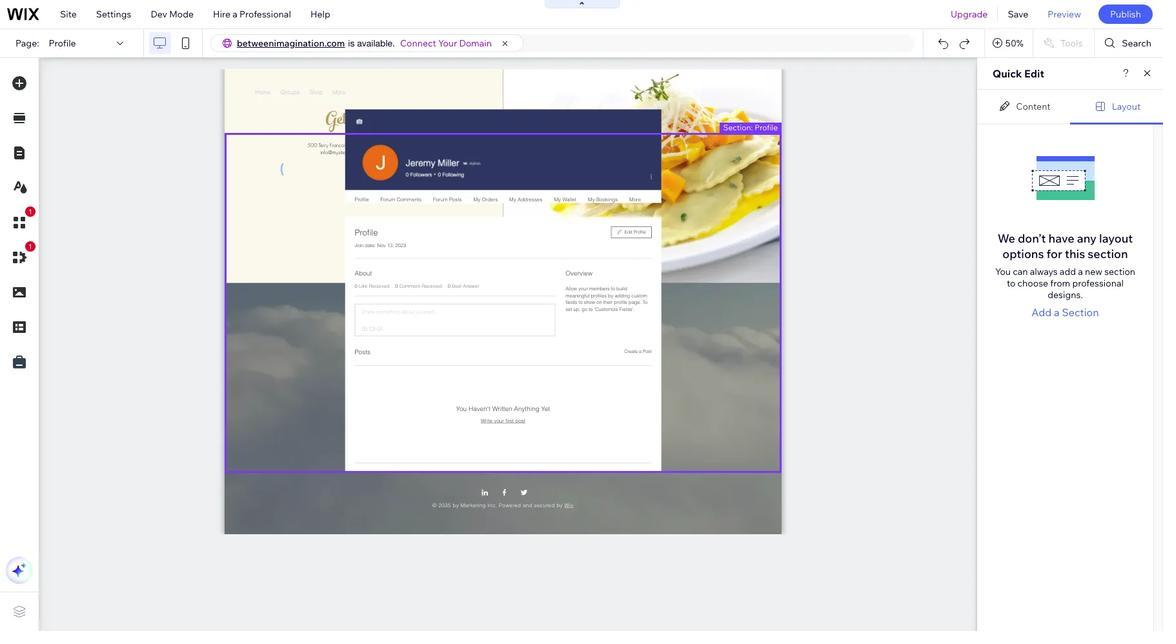 Task type: locate. For each thing, give the bounding box(es) containing it.
0 horizontal spatial a
[[233, 8, 238, 20]]

your
[[438, 37, 457, 49]]

section: profile
[[723, 122, 778, 132]]

2 1 from the top
[[28, 243, 32, 250]]

profile right section:
[[755, 122, 778, 132]]

we
[[998, 231, 1015, 246]]

tools
[[1061, 37, 1083, 49]]

1
[[28, 208, 32, 216], [28, 243, 32, 250]]

section
[[1088, 247, 1128, 261], [1105, 266, 1136, 278]]

hire a professional
[[213, 8, 291, 20]]

1 vertical spatial a
[[1078, 266, 1083, 278]]

hire
[[213, 8, 231, 20]]

new
[[1085, 266, 1103, 278]]

profile
[[49, 37, 76, 49], [755, 122, 778, 132]]

1 button
[[6, 207, 36, 236], [6, 241, 36, 271]]

a right the 'add'
[[1078, 266, 1083, 278]]

publish button
[[1099, 5, 1153, 24]]

section right 'new'
[[1105, 266, 1136, 278]]

1 vertical spatial profile
[[755, 122, 778, 132]]

have
[[1049, 231, 1075, 246]]

0 horizontal spatial profile
[[49, 37, 76, 49]]

a
[[233, 8, 238, 20], [1078, 266, 1083, 278], [1054, 306, 1060, 319]]

save button
[[998, 0, 1038, 28]]

section
[[1062, 306, 1099, 319]]

2 horizontal spatial a
[[1078, 266, 1083, 278]]

from
[[1050, 278, 1071, 289]]

choose
[[1018, 278, 1048, 289]]

any
[[1077, 231, 1097, 246]]

you
[[995, 266, 1011, 278]]

add
[[1060, 266, 1076, 278]]

0 vertical spatial 1 button
[[6, 207, 36, 236]]

1 1 button from the top
[[6, 207, 36, 236]]

section:
[[723, 122, 753, 132]]

dev
[[151, 8, 167, 20]]

available.
[[357, 38, 395, 48]]

0 vertical spatial 1
[[28, 208, 32, 216]]

2 vertical spatial a
[[1054, 306, 1060, 319]]

this
[[1065, 247, 1085, 261]]

a right add
[[1054, 306, 1060, 319]]

1 horizontal spatial a
[[1054, 306, 1060, 319]]

50%
[[1006, 37, 1024, 49]]

1 vertical spatial 1
[[28, 243, 32, 250]]

professional
[[1073, 278, 1124, 289]]

1 1 from the top
[[28, 208, 32, 216]]

can
[[1013, 266, 1028, 278]]

settings
[[96, 8, 131, 20]]

tools button
[[1033, 29, 1094, 57]]

search button
[[1095, 29, 1163, 57]]

0 vertical spatial a
[[233, 8, 238, 20]]

a right 'hire'
[[233, 8, 238, 20]]

1 vertical spatial 1 button
[[6, 241, 36, 271]]

designs.
[[1048, 289, 1083, 301]]

profile down site
[[49, 37, 76, 49]]

options
[[1003, 247, 1044, 261]]

betweenimagination.com
[[237, 37, 345, 49]]

is available. connect your domain
[[348, 37, 492, 49]]

section down layout
[[1088, 247, 1128, 261]]

search
[[1122, 37, 1152, 49]]



Task type: describe. For each thing, give the bounding box(es) containing it.
publish
[[1110, 8, 1141, 20]]

1 vertical spatial section
[[1105, 266, 1136, 278]]

preview
[[1048, 8, 1081, 20]]

1 for second 1 'button' from the bottom
[[28, 208, 32, 216]]

save
[[1008, 8, 1029, 20]]

always
[[1030, 266, 1058, 278]]

don't
[[1018, 231, 1046, 246]]

content
[[1016, 100, 1051, 112]]

preview button
[[1038, 0, 1091, 28]]

we don't have any layout options for this section you can always add a new section to choose from professional designs. add a section
[[995, 231, 1136, 319]]

0 vertical spatial section
[[1088, 247, 1128, 261]]

edit
[[1024, 67, 1044, 80]]

upgrade
[[951, 8, 988, 20]]

add
[[1032, 306, 1052, 319]]

layout
[[1112, 100, 1141, 112]]

help
[[310, 8, 330, 20]]

0 vertical spatial profile
[[49, 37, 76, 49]]

quick
[[993, 67, 1022, 80]]

dev mode
[[151, 8, 194, 20]]

mode
[[169, 8, 194, 20]]

add a section button
[[1032, 305, 1099, 320]]

is
[[348, 38, 355, 48]]

to
[[1007, 278, 1016, 289]]

domain
[[459, 37, 492, 49]]

layout
[[1099, 231, 1133, 246]]

1 for 1st 1 'button' from the bottom
[[28, 243, 32, 250]]

site
[[60, 8, 77, 20]]

2 1 button from the top
[[6, 241, 36, 271]]

1 horizontal spatial profile
[[755, 122, 778, 132]]

for
[[1047, 247, 1062, 261]]

quick edit
[[993, 67, 1044, 80]]

professional
[[240, 8, 291, 20]]

connect
[[400, 37, 436, 49]]

50% button
[[985, 29, 1033, 57]]



Task type: vqa. For each thing, say whether or not it's contained in the screenshot.
Help at the left top
yes



